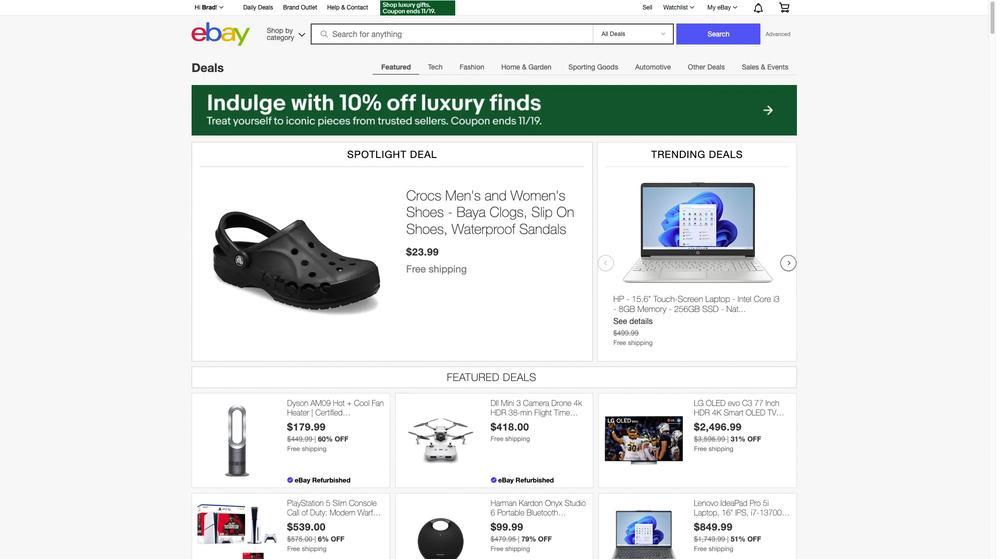 Task type: locate. For each thing, give the bounding box(es) containing it.
home left garden
[[501, 63, 520, 71]]

0 horizontal spatial featured
[[381, 63, 411, 71]]

free down the $499.99
[[613, 339, 626, 347]]

camera
[[523, 399, 549, 408]]

details
[[629, 317, 653, 326]]

- right the "hp"
[[626, 294, 629, 304]]

& inside account navigation
[[341, 4, 345, 11]]

1 horizontal spatial ebay
[[498, 476, 514, 484]]

| left 31%
[[727, 435, 729, 443]]

hdr inside lg oled evo c3 77 inch hdr 4k smart oled tv (2023)
[[694, 408, 710, 417]]

2 hdr from the left
[[694, 408, 710, 417]]

& left garden
[[522, 63, 526, 71]]

pro
[[750, 499, 761, 508]]

free down vertical
[[491, 435, 503, 443]]

refurbished
[[287, 418, 327, 427], [312, 476, 350, 484], [516, 476, 554, 484]]

off inside the $179.99 $449.99 | 60% off free shipping
[[335, 435, 348, 443]]

$418.00 free shipping
[[491, 421, 530, 443]]

ebay right "my"
[[717, 4, 731, 11]]

featured left tech link
[[381, 63, 411, 71]]

- left black in the right of the page
[[520, 518, 523, 527]]

1 horizontal spatial home
[[694, 528, 714, 537]]

slim
[[333, 499, 347, 508]]

home down gb,
[[694, 528, 714, 537]]

1 hdr from the left
[[491, 408, 506, 417]]

sales & events
[[742, 63, 788, 71]]

fan
[[372, 399, 384, 408]]

oled up the 4k
[[706, 399, 726, 408]]

hp
[[613, 294, 624, 304]]

deals link
[[192, 61, 224, 75]]

lg
[[694, 399, 704, 408]]

& right help
[[341, 4, 345, 11]]

intel
[[738, 294, 752, 304]]

| left 6%
[[314, 535, 316, 543]]

0 horizontal spatial &
[[341, 4, 345, 11]]

oled down the 77
[[746, 408, 766, 417]]

shop by category button
[[262, 22, 307, 44]]

brad
[[202, 4, 216, 11]]

heater
[[287, 408, 309, 417]]

& inside 'link'
[[522, 63, 526, 71]]

deal
[[410, 149, 437, 160]]

| down am09
[[311, 408, 313, 417]]

1 vertical spatial home
[[694, 528, 714, 537]]

shipping inside the $179.99 $449.99 | 60% off free shipping
[[302, 445, 327, 453]]

1 vertical spatial +
[[319, 518, 324, 527]]

free down $479.95
[[491, 545, 503, 553]]

0 horizontal spatial hdr
[[491, 408, 506, 417]]

ssd
[[702, 304, 719, 314]]

shipping down 6%
[[302, 545, 327, 553]]

1 vertical spatial featured
[[447, 371, 500, 383]]

3
[[516, 399, 521, 408]]

1 horizontal spatial oled
[[746, 408, 766, 417]]

gb,
[[694, 518, 707, 527]]

other
[[688, 63, 705, 71]]

0 horizontal spatial oled
[[706, 399, 726, 408]]

shipping inside $418.00 free shipping
[[505, 435, 530, 443]]

off inside $99.99 $479.95 | 79% off free shipping
[[538, 535, 552, 543]]

advanced
[[766, 31, 790, 37]]

| inside $849.99 $1,749.99 | 51% off free shipping
[[727, 535, 729, 543]]

$3,596.99
[[694, 435, 725, 443]]

sandals
[[519, 221, 566, 237]]

dil mini 3 camera drone 4k hdr 38-min flight time vertical shooting
[[491, 399, 582, 427]]

ebay refurbished up kardon
[[498, 476, 554, 484]]

home & garden
[[501, 63, 552, 71]]

my ebay link
[[702, 2, 742, 14]]

modern
[[330, 508, 355, 517]]

harman kardon onyx studio 6 portable bluetooth speaker - black link
[[491, 499, 588, 527]]

shipping down the $499.99
[[628, 339, 653, 347]]

free down the '$1,749.99'
[[694, 545, 707, 553]]

events
[[767, 63, 788, 71]]

my
[[707, 4, 716, 11]]

free
[[406, 263, 426, 274], [613, 339, 626, 347], [491, 435, 503, 443], [287, 445, 300, 453], [694, 445, 707, 453], [287, 545, 300, 553], [491, 545, 503, 553], [694, 545, 707, 553]]

home
[[501, 63, 520, 71], [694, 528, 714, 537]]

off right 6%
[[331, 535, 345, 543]]

sell link
[[638, 4, 657, 11]]

deals inside 'featured' 'menu bar'
[[707, 63, 725, 71]]

featured menu bar
[[373, 57, 797, 77]]

1 horizontal spatial hdr
[[694, 408, 710, 417]]

account navigation
[[189, 0, 797, 17]]

| inside $99.99 $479.95 | 79% off free shipping
[[518, 535, 519, 543]]

shipping inside $539.00 $575.00 | 6% off free shipping
[[302, 545, 327, 553]]

tech link
[[419, 57, 451, 77]]

deals inside account navigation
[[258, 4, 273, 11]]

help
[[327, 4, 340, 11]]

advanced link
[[761, 24, 795, 44]]

1 horizontal spatial &
[[522, 63, 526, 71]]

shoes
[[406, 204, 444, 220]]

hp - 15.6" touch-screen laptop - intel core i3 - 8gb memory - 256gb ssd - nat... see details $499.99 free shipping
[[613, 294, 780, 347]]

clogs,
[[490, 204, 527, 220]]

free down $3,596.99
[[694, 445, 707, 453]]

free down $449.99
[[287, 445, 300, 453]]

hdr up vertical
[[491, 408, 506, 417]]

+ down the duty:
[[319, 518, 324, 527]]

& right sales
[[761, 63, 765, 71]]

duty:
[[310, 508, 327, 517]]

0 vertical spatial +
[[347, 399, 352, 408]]

ebay up of
[[295, 476, 310, 484]]

1 horizontal spatial +
[[347, 399, 352, 408]]

ebay
[[717, 4, 731, 11], [295, 476, 310, 484], [498, 476, 514, 484]]

0 horizontal spatial ebay
[[295, 476, 310, 484]]

daily deals
[[243, 4, 273, 11]]

bundle
[[293, 518, 317, 527]]

other deals
[[688, 63, 725, 71]]

| left 60%
[[314, 435, 316, 443]]

dyson am09 hot + cool fan heater | certified refurbished
[[287, 399, 384, 427]]

off right 31%
[[747, 435, 761, 443]]

category
[[267, 33, 294, 41]]

off for $2,496.99
[[747, 435, 761, 443]]

free inside the $179.99 $449.99 | 60% off free shipping
[[287, 445, 300, 453]]

$99.99 $479.95 | 79% off free shipping
[[491, 521, 552, 553]]

none submit inside shop by category banner
[[677, 24, 761, 45]]

baya
[[457, 204, 486, 220]]

& for garden
[[522, 63, 526, 71]]

hdr inside dil mini 3 camera drone 4k hdr 38-min flight time vertical shooting
[[491, 408, 506, 417]]

+ right hot
[[347, 399, 352, 408]]

38-
[[509, 408, 520, 417]]

ebay refurbished up 5
[[295, 476, 350, 484]]

featured inside 'menu bar'
[[381, 63, 411, 71]]

deals for featured deals
[[503, 371, 537, 383]]

smart
[[724, 408, 744, 417]]

off inside $539.00 $575.00 | 6% off free shipping
[[331, 535, 345, 543]]

31%
[[731, 435, 745, 443]]

off inside $849.99 $1,749.99 | 51% off free shipping
[[747, 535, 761, 543]]

| inside $539.00 $575.00 | 6% off free shipping
[[314, 535, 316, 543]]

| left 79%
[[518, 535, 519, 543]]

| left 51%
[[727, 535, 729, 543]]

!
[[216, 4, 217, 11]]

shipping down $3,596.99
[[709, 445, 733, 453]]

women's
[[511, 187, 566, 204]]

- left baya
[[448, 204, 453, 220]]

16"
[[722, 508, 733, 517]]

hdr up the (2023)
[[694, 408, 710, 417]]

drone
[[551, 399, 572, 408]]

off inside '$2,496.99 $3,596.99 | 31% off free shipping'
[[747, 435, 761, 443]]

1 horizontal spatial ebay refurbished
[[498, 476, 554, 484]]

portable
[[497, 508, 524, 517]]

win
[[756, 518, 768, 527]]

featured up "dil"
[[447, 371, 500, 383]]

ebay up the harman
[[498, 476, 514, 484]]

harman kardon onyx studio 6 portable bluetooth speaker - black
[[491, 499, 586, 527]]

1 vertical spatial playstation
[[326, 518, 363, 527]]

free down $575.00
[[287, 545, 300, 553]]

dil mini 3 camera drone 4k hdr 38-min flight time vertical shooting link
[[491, 399, 588, 427]]

featured for featured deals
[[447, 371, 500, 383]]

home inside the lenovo ideapad pro 5i laptop, 16" ips,  i7-13700h, gb, 512gb ssd, win 11 home
[[694, 528, 714, 537]]

| for $2,496.99
[[727, 435, 729, 443]]

2 ebay refurbished from the left
[[498, 476, 554, 484]]

off right 51%
[[747, 535, 761, 543]]

dil
[[491, 399, 499, 408]]

free inside hp - 15.6" touch-screen laptop - intel core i3 - 8gb memory - 256gb ssd - nat... see details $499.99 free shipping
[[613, 339, 626, 347]]

playstation down modern
[[326, 518, 363, 527]]

None submit
[[677, 24, 761, 45]]

0 horizontal spatial ebay refurbished
[[295, 476, 350, 484]]

screen
[[678, 294, 703, 304]]

+
[[347, 399, 352, 408], [319, 518, 324, 527]]

shipping down 60%
[[302, 445, 327, 453]]

&
[[341, 4, 345, 11], [522, 63, 526, 71], [761, 63, 765, 71]]

0 vertical spatial featured
[[381, 63, 411, 71]]

shipping down the '$1,749.99'
[[709, 545, 733, 553]]

Search for anything text field
[[312, 25, 591, 44]]

11
[[771, 518, 779, 527]]

hi
[[195, 4, 200, 11]]

+ inside dyson am09 hot + cool fan heater | certified refurbished
[[347, 399, 352, 408]]

| for $99.99
[[518, 535, 519, 543]]

off right 79%
[[538, 535, 552, 543]]

featured for featured
[[381, 63, 411, 71]]

& for events
[[761, 63, 765, 71]]

0 horizontal spatial +
[[319, 518, 324, 527]]

c3
[[742, 399, 752, 408]]

lenovo
[[694, 499, 718, 508]]

0 horizontal spatial home
[[501, 63, 520, 71]]

crocs men's and women's shoes - baya clogs, slip on shoes, waterproof sandals
[[406, 187, 574, 237]]

0 horizontal spatial playstation
[[287, 499, 324, 508]]

playstation up of
[[287, 499, 324, 508]]

0 vertical spatial oled
[[706, 399, 726, 408]]

off for $99.99
[[538, 535, 552, 543]]

$179.99 $449.99 | 60% off free shipping
[[287, 421, 348, 453]]

| inside '$2,496.99 $3,596.99 | 31% off free shipping'
[[727, 435, 729, 443]]

featured link
[[373, 57, 419, 77]]

1 horizontal spatial featured
[[447, 371, 500, 383]]

$2,496.99 $3,596.99 | 31% off free shipping
[[694, 421, 761, 453]]

2 horizontal spatial &
[[761, 63, 765, 71]]

tech
[[428, 63, 443, 71]]

shipping down $418.00
[[505, 435, 530, 443]]

home inside home & garden 'link'
[[501, 63, 520, 71]]

0 vertical spatial home
[[501, 63, 520, 71]]

shipping down 79%
[[505, 545, 530, 553]]

- down laptop
[[721, 304, 724, 314]]

refurbished down the heater
[[287, 418, 327, 427]]

| inside dyson am09 hot + cool fan heater | certified refurbished
[[311, 408, 313, 417]]

on
[[557, 204, 574, 220]]

off right 60%
[[335, 435, 348, 443]]

2 horizontal spatial ebay
[[717, 4, 731, 11]]

off for $179.99
[[335, 435, 348, 443]]



Task type: describe. For each thing, give the bounding box(es) containing it.
| for $539.00
[[314, 535, 316, 543]]

hot
[[333, 399, 345, 408]]

featured deals
[[447, 371, 537, 383]]

lenovo ideapad pro 5i laptop, 16" ips,  i7-13700h, gb, 512gb ssd, win 11 home link
[[694, 499, 791, 537]]

shipping down $23.99
[[429, 263, 467, 274]]

$1,749.99
[[694, 535, 725, 543]]

- down the "hp"
[[613, 304, 616, 314]]

off for $539.00
[[331, 535, 345, 543]]

sporting goods
[[569, 63, 618, 71]]

free shipping
[[406, 263, 467, 274]]

$418.00
[[491, 421, 529, 433]]

shipping inside '$2,496.99 $3,596.99 | 31% off free shipping'
[[709, 445, 733, 453]]

tv
[[768, 408, 776, 417]]

256gb
[[674, 304, 700, 314]]

hi brad !
[[195, 4, 217, 11]]

free inside $539.00 $575.00 | 6% off free shipping
[[287, 545, 300, 553]]

off for $849.99
[[747, 535, 761, 543]]

watchlist link
[[658, 2, 699, 14]]

lenovo ideapad pro 5i laptop, 16" ips,  i7-13700h, gb, 512gb ssd, win 11 home
[[694, 499, 789, 537]]

kardon
[[519, 499, 543, 508]]

fashion
[[460, 63, 484, 71]]

& for contact
[[341, 4, 345, 11]]

brand outlet
[[283, 4, 317, 11]]

evo
[[728, 399, 740, 408]]

studio
[[565, 499, 586, 508]]

home & garden link
[[493, 57, 560, 77]]

outlet
[[301, 4, 317, 11]]

shipping inside $99.99 $479.95 | 79% off free shipping
[[505, 545, 530, 553]]

shop by category
[[267, 26, 294, 41]]

refurbished inside dyson am09 hot + cool fan heater | certified refurbished
[[287, 418, 327, 427]]

shoes,
[[406, 221, 448, 237]]

+ inside the playstation 5 slim console call of duty: modern warfare iii bundle + playstation
[[319, 518, 324, 527]]

brand
[[283, 4, 299, 11]]

ebay inside my ebay link
[[717, 4, 731, 11]]

call
[[287, 508, 299, 517]]

refurbished up kardon
[[516, 476, 554, 484]]

core
[[754, 294, 771, 304]]

1 vertical spatial oled
[[746, 408, 766, 417]]

$575.00
[[287, 535, 312, 543]]

get the coupon image
[[380, 1, 455, 16]]

waterproof
[[452, 221, 515, 237]]

$499.99
[[613, 329, 639, 337]]

4k
[[712, 408, 721, 417]]

free inside '$2,496.99 $3,596.99 | 31% off free shipping'
[[694, 445, 707, 453]]

your shopping cart image
[[778, 3, 790, 13]]

laptop,
[[694, 508, 719, 517]]

6
[[491, 508, 495, 517]]

brand outlet link
[[283, 3, 317, 14]]

79%
[[521, 535, 536, 543]]

memory
[[637, 304, 666, 314]]

sales
[[742, 63, 759, 71]]

inch
[[766, 399, 779, 408]]

warfare
[[358, 508, 383, 517]]

$2,496.99
[[694, 421, 742, 433]]

harman
[[491, 499, 517, 508]]

dyson
[[287, 399, 308, 408]]

deals for trending deals
[[709, 149, 743, 160]]

indulge with 10% off luxury finds treat yourself iconic pieces from trusted sellers. coupon ends 11/19. image
[[192, 85, 797, 135]]

black
[[526, 518, 544, 527]]

am09
[[311, 399, 331, 408]]

onyx
[[545, 499, 562, 508]]

60%
[[318, 435, 333, 443]]

slip
[[531, 204, 553, 220]]

hdr for $2,496.99
[[694, 408, 710, 417]]

other deals link
[[679, 57, 733, 77]]

iii
[[287, 518, 291, 527]]

shipping inside $849.99 $1,749.99 | 51% off free shipping
[[709, 545, 733, 553]]

$849.99 $1,749.99 | 51% off free shipping
[[694, 521, 761, 553]]

cool
[[354, 399, 370, 408]]

free inside $418.00 free shipping
[[491, 435, 503, 443]]

shipping inside hp - 15.6" touch-screen laptop - intel core i3 - 8gb memory - 256gb ssd - nat... see details $499.99 free shipping
[[628, 339, 653, 347]]

deals for daily deals
[[258, 4, 273, 11]]

automotive
[[635, 63, 671, 71]]

15.6"
[[632, 294, 651, 304]]

$23.99
[[406, 245, 439, 257]]

- up nat...
[[732, 294, 735, 304]]

deals for other deals
[[707, 63, 725, 71]]

- down touch- on the bottom right of the page
[[669, 304, 672, 314]]

1 horizontal spatial playstation
[[326, 518, 363, 527]]

ips,
[[735, 508, 749, 517]]

shop
[[267, 26, 283, 34]]

lg oled evo c3 77 inch hdr 4k smart oled tv (2023)
[[694, 399, 779, 427]]

of
[[302, 508, 308, 517]]

(2023)
[[694, 418, 716, 427]]

hdr for $418.00
[[491, 408, 506, 417]]

512gb
[[710, 518, 734, 527]]

spotlight
[[347, 149, 407, 160]]

1 ebay refurbished from the left
[[295, 476, 350, 484]]

playstation 5 slim console call of duty: modern warfare iii bundle + playstation
[[287, 499, 383, 527]]

certified
[[315, 408, 343, 417]]

speaker
[[491, 518, 518, 527]]

daily
[[243, 4, 256, 11]]

$99.99
[[491, 521, 523, 533]]

- inside harman kardon onyx studio 6 portable bluetooth speaker - black
[[520, 518, 523, 527]]

playstation 5 slim console call of duty: modern warfare iii bundle + playstation link
[[287, 499, 385, 527]]

i7-
[[751, 508, 760, 517]]

dyson am09 hot + cool fan heater | certified refurbished link
[[287, 399, 385, 427]]

0 vertical spatial playstation
[[287, 499, 324, 508]]

| for $849.99
[[727, 535, 729, 543]]

free down $23.99
[[406, 263, 426, 274]]

lg oled evo c3 77 inch hdr 4k smart oled tv (2023) link
[[694, 399, 791, 427]]

free inside $99.99 $479.95 | 79% off free shipping
[[491, 545, 503, 553]]

free inside $849.99 $1,749.99 | 51% off free shipping
[[694, 545, 707, 553]]

garden
[[528, 63, 552, 71]]

shop by category banner
[[189, 0, 797, 49]]

see
[[613, 317, 627, 326]]

6%
[[318, 535, 329, 543]]

sell
[[643, 4, 652, 11]]

trending deals
[[651, 149, 743, 160]]

51%
[[731, 535, 745, 543]]

help & contact link
[[327, 3, 368, 14]]

goods
[[597, 63, 618, 71]]

8gb
[[619, 304, 635, 314]]

shooting
[[516, 418, 546, 427]]

refurbished up 5
[[312, 476, 350, 484]]

$539.00
[[287, 521, 326, 533]]

flight
[[534, 408, 552, 417]]

| inside the $179.99 $449.99 | 60% off free shipping
[[314, 435, 316, 443]]

featured tab list
[[373, 57, 797, 77]]

contact
[[347, 4, 368, 11]]

$479.95
[[491, 535, 516, 543]]

- inside crocs men's and women's shoes - baya clogs, slip on shoes, waterproof sandals
[[448, 204, 453, 220]]



Task type: vqa. For each thing, say whether or not it's contained in the screenshot.
Mini
yes



